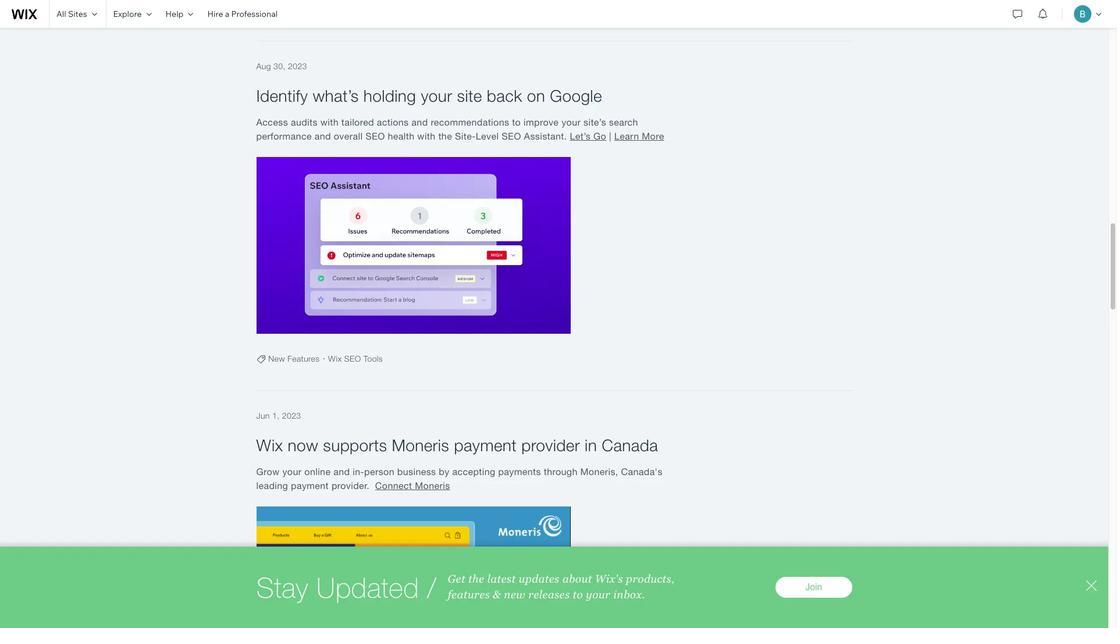 Task type: vqa. For each thing, say whether or not it's contained in the screenshot.
Track
no



Task type: describe. For each thing, give the bounding box(es) containing it.
sites
[[68, 9, 87, 19]]

hire a professional link
[[200, 0, 285, 28]]

explore
[[113, 9, 142, 19]]

hire
[[207, 9, 223, 19]]

hire a professional
[[207, 9, 278, 19]]

a
[[225, 9, 229, 19]]



Task type: locate. For each thing, give the bounding box(es) containing it.
all sites
[[56, 9, 87, 19]]

all
[[56, 9, 66, 19]]

help
[[166, 9, 184, 19]]

professional
[[231, 9, 278, 19]]

help button
[[159, 0, 200, 28]]



